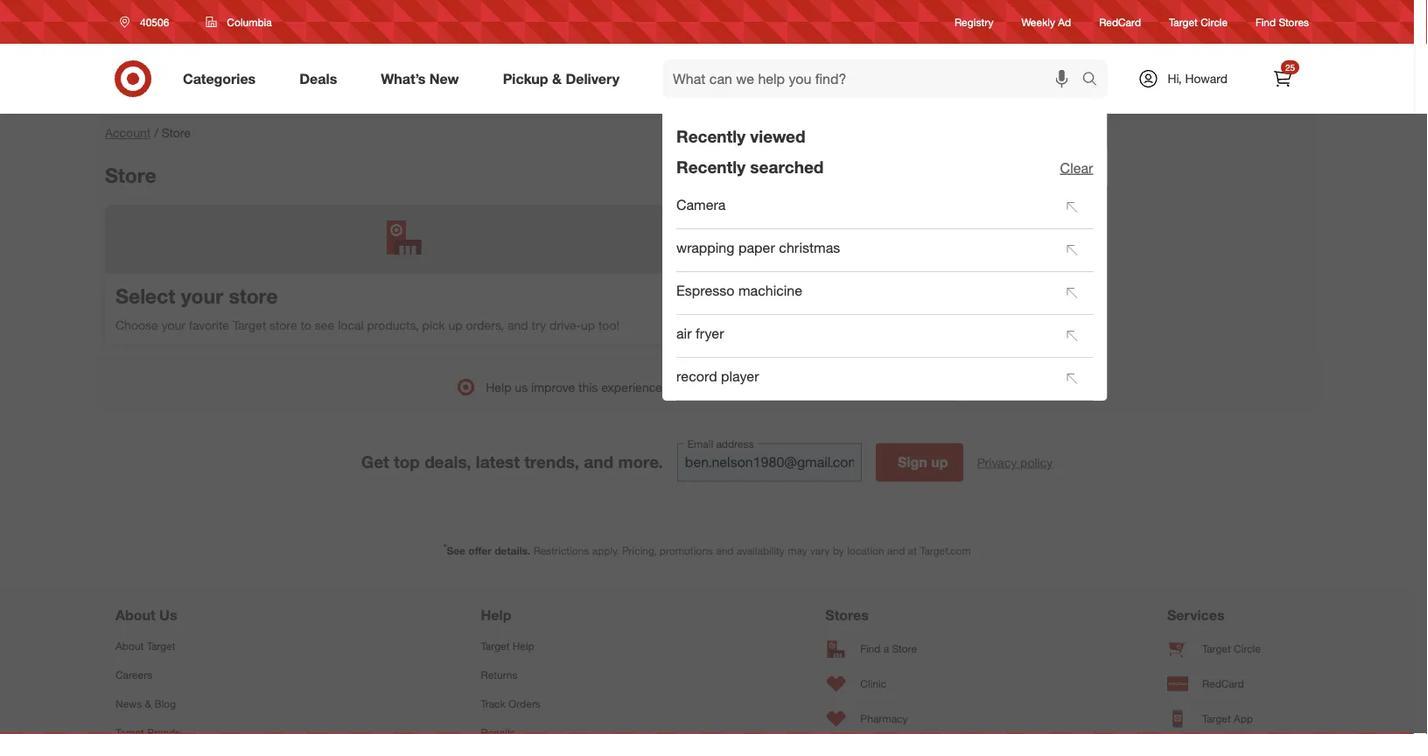 Task type: vqa. For each thing, say whether or not it's contained in the screenshot.
the bottom Stores
yes



Task type: describe. For each thing, give the bounding box(es) containing it.
1 vertical spatial store
[[105, 163, 156, 187]]

clinic
[[861, 677, 887, 691]]

pick
[[422, 317, 445, 332]]

wrapping
[[677, 240, 735, 257]]

careers
[[116, 668, 153, 682]]

blog
[[154, 697, 176, 711]]

camera link
[[677, 188, 1052, 227]]

at
[[908, 544, 917, 557]]

hi,
[[1168, 71, 1182, 86]]

search button
[[1074, 60, 1116, 102]]

record
[[677, 368, 717, 385]]

searched
[[750, 157, 824, 177]]

hi, howard
[[1168, 71, 1228, 86]]

0 horizontal spatial up
[[449, 317, 463, 332]]

1 horizontal spatial up
[[581, 317, 595, 332]]

restrictions
[[534, 544, 589, 557]]

policy
[[1021, 455, 1053, 470]]

40506
[[140, 15, 169, 28]]

app
[[1234, 712, 1254, 726]]

and left availability
[[716, 544, 734, 557]]

a
[[884, 642, 889, 656]]

privacy
[[978, 455, 1017, 470]]

returns link
[[481, 661, 592, 690]]

promotions
[[660, 544, 713, 557]]

products,
[[367, 317, 419, 332]]

apply.
[[592, 544, 619, 557]]

deals,
[[425, 452, 471, 472]]

account
[[105, 125, 151, 140]]

1 vertical spatial target circle link
[[1168, 632, 1299, 667]]

& for news
[[145, 697, 151, 711]]

1 horizontal spatial redcard link
[[1168, 667, 1299, 702]]

stores inside "link"
[[1279, 15, 1309, 28]]

help us improve this experience.
[[486, 379, 665, 395]]

search
[[1074, 72, 1116, 89]]

up inside "button"
[[932, 454, 948, 471]]

store for account / store
[[162, 125, 191, 140]]

orders
[[509, 697, 541, 711]]

wrapping paper christmas link
[[677, 231, 1052, 270]]

pricing,
[[622, 544, 657, 557]]

sign up
[[898, 454, 948, 471]]

record player link
[[677, 360, 1052, 398]]

about us
[[116, 607, 177, 624]]

1 vertical spatial stores
[[826, 607, 869, 624]]

clear link
[[1061, 159, 1094, 176]]

pharmacy
[[861, 712, 908, 726]]

target help
[[481, 639, 535, 653]]

0 vertical spatial circle
[[1201, 15, 1228, 28]]

choose
[[116, 317, 158, 332]]

espresso
[[677, 282, 735, 299]]

track
[[481, 697, 506, 711]]

location
[[847, 544, 885, 557]]

player
[[721, 368, 759, 385]]

about for about us
[[116, 607, 155, 624]]

see
[[315, 317, 335, 332]]

camera
[[677, 197, 726, 214]]

and left the 'more.' on the bottom of the page
[[584, 452, 614, 472]]

account / store
[[105, 125, 191, 140]]

air fryer
[[677, 325, 724, 342]]

local
[[338, 317, 364, 332]]

returns
[[481, 668, 518, 682]]

this
[[579, 379, 598, 395]]

registry link
[[955, 14, 994, 29]]

recently searched
[[677, 157, 824, 177]]

clear
[[1061, 159, 1094, 176]]

find stores link
[[1256, 14, 1309, 29]]

registry
[[955, 15, 994, 28]]

25 link
[[1264, 60, 1302, 98]]

pharmacy link
[[826, 702, 934, 734]]

target.com
[[920, 544, 971, 557]]

40506 button
[[109, 6, 188, 38]]

what's new
[[381, 70, 459, 87]]

target inside select your store choose your favorite target store to see local products, pick up orders, and try drive-up too!
[[233, 317, 266, 332]]

get
[[361, 452, 389, 472]]

to
[[301, 317, 311, 332]]

0 vertical spatial store
[[229, 284, 278, 309]]

top
[[394, 452, 420, 472]]

target down us
[[147, 639, 176, 653]]

and left at
[[888, 544, 905, 557]]

find for find a store
[[861, 642, 881, 656]]

pickup & delivery
[[503, 70, 620, 87]]

deals link
[[285, 60, 359, 98]]

account link
[[105, 125, 151, 140]]

recently viewed
[[677, 126, 806, 146]]

target up hi,
[[1169, 15, 1198, 28]]

recently for recently viewed
[[677, 126, 746, 146]]

and inside select your store choose your favorite target store to see local products, pick up orders, and try drive-up too!
[[508, 317, 528, 332]]

by
[[833, 544, 845, 557]]

0 vertical spatial target circle link
[[1169, 14, 1228, 29]]

select your store choose your favorite target store to see local products, pick up orders, and try drive-up too!
[[116, 284, 620, 332]]

sign
[[898, 454, 928, 471]]



Task type: locate. For each thing, give the bounding box(es) containing it.
0 horizontal spatial stores
[[826, 607, 869, 624]]

track orders
[[481, 697, 541, 711]]

1 vertical spatial target circle
[[1203, 642, 1261, 656]]

help left the us
[[486, 379, 512, 395]]

find a store
[[861, 642, 917, 656]]

air
[[677, 325, 692, 342]]

find up 25 link
[[1256, 15, 1276, 28]]

target circle link down services
[[1168, 632, 1299, 667]]

find a store link
[[826, 632, 934, 667]]

1 horizontal spatial find
[[1256, 15, 1276, 28]]

latest
[[476, 452, 520, 472]]

0 vertical spatial store
[[162, 125, 191, 140]]

weekly
[[1022, 15, 1056, 28]]

0 vertical spatial your
[[181, 284, 223, 309]]

0 vertical spatial about
[[116, 607, 155, 624]]

columbia
[[227, 15, 272, 28]]

circle up app
[[1234, 642, 1261, 656]]

us
[[159, 607, 177, 624]]

target circle link
[[1169, 14, 1228, 29], [1168, 632, 1299, 667]]

howard
[[1186, 71, 1228, 86]]

deals
[[300, 70, 337, 87]]

target right favorite
[[233, 317, 266, 332]]

about inside "about target" link
[[116, 639, 144, 653]]

recently
[[677, 126, 746, 146], [677, 157, 746, 177]]

your up favorite
[[181, 284, 223, 309]]

store left "to"
[[270, 317, 297, 332]]

select
[[116, 284, 175, 309]]

target left app
[[1203, 712, 1231, 726]]

about target
[[116, 639, 176, 653]]

viewed
[[750, 126, 806, 146]]

weekly ad
[[1022, 15, 1072, 28]]

redcard
[[1100, 15, 1141, 28], [1203, 677, 1245, 691]]

2 horizontal spatial store
[[892, 642, 917, 656]]

new
[[430, 70, 459, 87]]

about
[[116, 607, 155, 624], [116, 639, 144, 653]]

stores up 25 at the top of the page
[[1279, 15, 1309, 28]]

vary
[[811, 544, 830, 557]]

0 horizontal spatial find
[[861, 642, 881, 656]]

& for pickup
[[552, 70, 562, 87]]

2 vertical spatial help
[[513, 639, 535, 653]]

help
[[486, 379, 512, 395], [481, 607, 512, 624], [513, 639, 535, 653]]

target down services
[[1203, 642, 1231, 656]]

privacy policy
[[978, 455, 1053, 470]]

store right /
[[162, 125, 191, 140]]

target up returns on the bottom left of page
[[481, 639, 510, 653]]

store down account
[[105, 163, 156, 187]]

*
[[443, 542, 447, 553]]

see
[[447, 544, 466, 557]]

pickup
[[503, 70, 548, 87]]

machicine
[[739, 282, 803, 299]]

0 horizontal spatial redcard
[[1100, 15, 1141, 28]]

christmas
[[779, 240, 841, 257]]

delivery
[[566, 70, 620, 87]]

target app link
[[1168, 702, 1299, 734]]

find
[[1256, 15, 1276, 28], [861, 642, 881, 656]]

1 vertical spatial about
[[116, 639, 144, 653]]

target circle up the hi, howard
[[1169, 15, 1228, 28]]

news & blog
[[116, 697, 176, 711]]

get top deals, latest trends, and more.
[[361, 452, 663, 472]]

orders,
[[466, 317, 504, 332]]

columbia button
[[195, 6, 283, 38]]

2 vertical spatial store
[[892, 642, 917, 656]]

0 vertical spatial redcard
[[1100, 15, 1141, 28]]

find left a
[[861, 642, 881, 656]]

drive-
[[550, 317, 581, 332]]

What can we help you find? suggestions appear below search field
[[663, 60, 1087, 98]]

stores
[[1279, 15, 1309, 28], [826, 607, 869, 624]]

/
[[154, 125, 158, 140]]

may
[[788, 544, 808, 557]]

favorite
[[189, 317, 229, 332]]

1 horizontal spatial store
[[162, 125, 191, 140]]

redcard link
[[1100, 14, 1141, 29], [1168, 667, 1299, 702]]

espresso machicine
[[677, 282, 803, 299]]

news
[[116, 697, 142, 711]]

your left favorite
[[162, 317, 185, 332]]

0 vertical spatial redcard link
[[1100, 14, 1141, 29]]

1 vertical spatial your
[[162, 317, 185, 332]]

stores up find a store link
[[826, 607, 869, 624]]

details.
[[495, 544, 531, 557]]

1 vertical spatial redcard
[[1203, 677, 1245, 691]]

1 vertical spatial help
[[481, 607, 512, 624]]

target circle
[[1169, 15, 1228, 28], [1203, 642, 1261, 656]]

about up about target
[[116, 607, 155, 624]]

target app
[[1203, 712, 1254, 726]]

1 recently from the top
[[677, 126, 746, 146]]

redcard right ad
[[1100, 15, 1141, 28]]

store
[[162, 125, 191, 140], [105, 163, 156, 187], [892, 642, 917, 656]]

about for about target
[[116, 639, 144, 653]]

up right 'sign'
[[932, 454, 948, 471]]

0 vertical spatial recently
[[677, 126, 746, 146]]

redcard up target app
[[1203, 677, 1245, 691]]

target circle link up the hi, howard
[[1169, 14, 1228, 29]]

0 horizontal spatial &
[[145, 697, 151, 711]]

record player
[[677, 368, 759, 385]]

about up the careers
[[116, 639, 144, 653]]

0 vertical spatial help
[[486, 379, 512, 395]]

help for help
[[481, 607, 512, 624]]

1 vertical spatial redcard link
[[1168, 667, 1299, 702]]

circle up howard
[[1201, 15, 1228, 28]]

2 about from the top
[[116, 639, 144, 653]]

0 horizontal spatial circle
[[1201, 15, 1228, 28]]

& left blog
[[145, 697, 151, 711]]

2 horizontal spatial up
[[932, 454, 948, 471]]

offer
[[469, 544, 492, 557]]

0 vertical spatial &
[[552, 70, 562, 87]]

0 vertical spatial stores
[[1279, 15, 1309, 28]]

redcard link right ad
[[1100, 14, 1141, 29]]

recently up the recently searched
[[677, 126, 746, 146]]

weekly ad link
[[1022, 14, 1072, 29]]

news & blog link
[[116, 690, 248, 719]]

store up favorite
[[229, 284, 278, 309]]

None text field
[[677, 443, 862, 482]]

0 vertical spatial target circle
[[1169, 15, 1228, 28]]

store right a
[[892, 642, 917, 656]]

categories
[[183, 70, 256, 87]]

ad
[[1059, 15, 1072, 28]]

1 vertical spatial circle
[[1234, 642, 1261, 656]]

&
[[552, 70, 562, 87], [145, 697, 151, 711]]

and left try in the left top of the page
[[508, 317, 528, 332]]

clinic link
[[826, 667, 934, 702]]

trends,
[[524, 452, 579, 472]]

1 horizontal spatial circle
[[1234, 642, 1261, 656]]

find inside "link"
[[1256, 15, 1276, 28]]

privacy policy link
[[978, 454, 1053, 471]]

recently for recently searched
[[677, 157, 746, 177]]

more.
[[618, 452, 663, 472]]

1 vertical spatial find
[[861, 642, 881, 656]]

2 recently from the top
[[677, 157, 746, 177]]

too!
[[599, 317, 620, 332]]

0 horizontal spatial redcard link
[[1100, 14, 1141, 29]]

0 horizontal spatial store
[[105, 163, 156, 187]]

track orders link
[[481, 690, 592, 719]]

paper
[[739, 240, 775, 257]]

recently up the camera
[[677, 157, 746, 177]]

1 horizontal spatial redcard
[[1203, 677, 1245, 691]]

redcard link up target app
[[1168, 667, 1299, 702]]

air fryer link
[[677, 317, 1052, 356]]

& right pickup
[[552, 70, 562, 87]]

circle
[[1201, 15, 1228, 28], [1234, 642, 1261, 656]]

up right the pick on the left top of page
[[449, 317, 463, 332]]

1 horizontal spatial stores
[[1279, 15, 1309, 28]]

categories link
[[168, 60, 278, 98]]

1 about from the top
[[116, 607, 155, 624]]

wrapping paper christmas
[[677, 240, 841, 257]]

up left too! at the top left of page
[[581, 317, 595, 332]]

sign up button
[[876, 443, 964, 482]]

find for find stores
[[1256, 15, 1276, 28]]

1 vertical spatial store
[[270, 317, 297, 332]]

help up target help
[[481, 607, 512, 624]]

availability
[[737, 544, 785, 557]]

1 horizontal spatial &
[[552, 70, 562, 87]]

target circle down services
[[1203, 642, 1261, 656]]

help up returns link
[[513, 639, 535, 653]]

1 vertical spatial recently
[[677, 157, 746, 177]]

store for find a store
[[892, 642, 917, 656]]

0 vertical spatial find
[[1256, 15, 1276, 28]]

help for help us improve this experience.
[[486, 379, 512, 395]]

1 vertical spatial &
[[145, 697, 151, 711]]

what's
[[381, 70, 426, 87]]

pickup & delivery link
[[488, 60, 642, 98]]

experience.
[[601, 379, 665, 395]]



